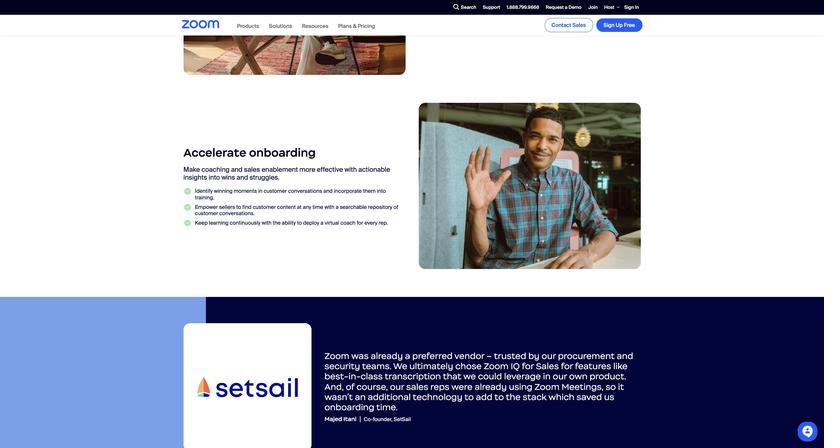 Task type: vqa. For each thing, say whether or not it's contained in the screenshot.
empower sellers to find customer content at any time with a searchable repository of customer conversations.
yes



Task type: describe. For each thing, give the bounding box(es) containing it.
security
[[325, 362, 360, 372]]

into inside make coaching and sales enablement more effective with actionable insights into wins and struggles.
[[209, 174, 220, 182]]

transcription
[[385, 372, 441, 382]]

coaching
[[202, 166, 230, 174]]

0 horizontal spatial zoom
[[325, 351, 349, 362]]

we
[[393, 362, 407, 372]]

support link
[[480, 0, 504, 15]]

winning
[[214, 188, 233, 195]]

we
[[463, 372, 476, 382]]

own
[[569, 372, 588, 382]]

founder,
[[373, 417, 393, 424]]

and,
[[325, 382, 344, 393]]

features
[[575, 362, 611, 372]]

join link
[[585, 0, 601, 15]]

and inside identify winning moments in customer conversations and incorporate them into training.
[[323, 188, 333, 195]]

iq
[[511, 362, 520, 372]]

sign for sign up free
[[604, 22, 615, 29]]

additional
[[368, 392, 411, 403]]

content
[[277, 204, 296, 211]]

could
[[478, 372, 502, 382]]

class
[[361, 372, 383, 382]]

zoom was already a preferred vendor – trusted by our procurement and security teams. we ultimately chose zoom iq for sales for features like best-in-class transcription that we could leverage in our own product. and, of course, our sales reps were already using zoom meetings, so it wasn't an additional technology to add to the stack which saved us onboarding time.
[[325, 351, 633, 413]]

make
[[183, 166, 200, 174]]

–
[[487, 351, 492, 362]]

a left virtual at left
[[321, 220, 324, 227]]

1 horizontal spatial zoom
[[484, 362, 509, 372]]

co-
[[364, 417, 373, 424]]

with inside empower sellers to find customer content at any time with a searchable repository of customer conversations.
[[325, 204, 334, 211]]

our down we
[[390, 382, 404, 393]]

setsail logo image
[[183, 324, 311, 449]]

effective
[[317, 166, 343, 174]]

sales inside zoom was already a preferred vendor – trusted by our procurement and security teams. we ultimately chose zoom iq for sales for features like best-in-class transcription that we could leverage in our own product. and, of course, our sales reps were already using zoom meetings, so it wasn't an additional technology to add to the stack which saved us onboarding time.
[[406, 382, 428, 393]]

2 horizontal spatial for
[[561, 362, 573, 372]]

of inside empower sellers to find customer content at any time with a searchable repository of customer conversations.
[[394, 204, 398, 211]]

search image
[[453, 4, 459, 10]]

it
[[618, 382, 624, 393]]

into inside identify winning moments in customer conversations and incorporate them into training.
[[377, 188, 386, 195]]

teams.
[[362, 362, 392, 372]]

like
[[613, 362, 628, 372]]

empower sellers to find customer content at any time with a searchable repository of customer conversations.
[[195, 204, 398, 217]]

them
[[363, 188, 376, 195]]

repository
[[368, 204, 392, 211]]

free
[[624, 22, 635, 29]]

continuously
[[230, 220, 260, 227]]

a inside request a demo link
[[565, 4, 568, 10]]

customer for conversations
[[264, 188, 287, 195]]

onboarding inside zoom was already a preferred vendor – trusted by our procurement and security teams. we ultimately chose zoom iq for sales for features like best-in-class transcription that we could leverage in our own product. and, of course, our sales reps were already using zoom meetings, so it wasn't an additional technology to add to the stack which saved us onboarding time.
[[325, 403, 374, 413]]

sign up free
[[604, 22, 635, 29]]

saved
[[577, 392, 602, 403]]

setsail
[[394, 417, 411, 424]]

empower
[[195, 204, 218, 211]]

sign in
[[624, 4, 639, 10]]

search
[[461, 4, 476, 10]]

wasn't
[[325, 392, 353, 403]]

a inside zoom was already a preferred vendor – trusted by our procurement and security teams. we ultimately chose zoom iq for sales for features like best-in-class transcription that we could leverage in our own product. and, of course, our sales reps were already using zoom meetings, so it wasn't an additional technology to add to the stack which saved us onboarding time.
[[405, 351, 410, 362]]

learning
[[209, 220, 229, 227]]

sellers
[[219, 204, 235, 211]]

products button
[[237, 23, 259, 30]]

coach
[[341, 220, 356, 227]]

1 horizontal spatial sales
[[573, 22, 586, 29]]

chose
[[455, 362, 482, 372]]

0 horizontal spatial for
[[357, 220, 363, 227]]

deploy
[[303, 220, 319, 227]]

0 vertical spatial already
[[371, 351, 403, 362]]

make coaching and sales enablement more effective with actionable insights into wins and struggles.
[[183, 166, 390, 182]]

solutions
[[269, 23, 292, 30]]

1.888.799.9666
[[507, 4, 539, 10]]

solutions button
[[269, 23, 292, 30]]

struggles.
[[250, 174, 280, 182]]

demo
[[569, 4, 582, 10]]

find
[[242, 204, 252, 211]]

vendor
[[455, 351, 485, 362]]

to right ability
[[297, 220, 302, 227]]

time
[[313, 204, 323, 211]]

in inside zoom was already a preferred vendor – trusted by our procurement and security teams. we ultimately chose zoom iq for sales for features like best-in-class transcription that we could leverage in our own product. and, of course, our sales reps were already using zoom meetings, so it wasn't an additional technology to add to the stack which saved us onboarding time.
[[543, 372, 551, 382]]

a inside empower sellers to find customer content at any time with a searchable repository of customer conversations.
[[336, 204, 339, 211]]

zoom logo image
[[182, 20, 219, 29]]

plans
[[338, 23, 352, 30]]

course,
[[357, 382, 388, 393]]

reps
[[431, 382, 450, 393]]

in-
[[349, 372, 361, 382]]

training.
[[195, 194, 214, 201]]

majed
[[325, 416, 342, 424]]

preferred
[[412, 351, 453, 362]]

conversations
[[288, 188, 322, 195]]

identify
[[195, 188, 213, 195]]

&
[[353, 23, 357, 30]]

product.
[[590, 372, 626, 382]]

request
[[546, 4, 564, 10]]

conversations.
[[219, 210, 255, 217]]



Task type: locate. For each thing, give the bounding box(es) containing it.
contact sales
[[552, 22, 586, 29]]

zoom left iq
[[484, 362, 509, 372]]

and up "moments"
[[237, 174, 248, 182]]

add
[[476, 392, 493, 403]]

0 horizontal spatial already
[[371, 351, 403, 362]]

plans & pricing link
[[338, 23, 375, 30]]

keep
[[195, 220, 208, 227]]

to right 'add'
[[495, 392, 504, 403]]

sign in link
[[621, 0, 642, 15]]

by
[[529, 351, 540, 362]]

zoom
[[325, 351, 349, 362], [484, 362, 509, 372], [535, 382, 560, 393]]

resources button
[[302, 23, 328, 30]]

meetings,
[[562, 382, 604, 393]]

insights
[[183, 174, 207, 182]]

already up class
[[371, 351, 403, 362]]

moments
[[234, 188, 257, 195]]

accelerate onboarding
[[183, 146, 316, 160]]

and left incorporate
[[323, 188, 333, 195]]

in up stack
[[543, 372, 551, 382]]

0 vertical spatial onboarding
[[249, 146, 316, 160]]

in
[[258, 188, 262, 195], [543, 372, 551, 382]]

sales inside make coaching and sales enablement more effective with actionable insights into wins and struggles.
[[244, 166, 260, 174]]

customer right find at the left of page
[[253, 204, 276, 211]]

with right time
[[325, 204, 334, 211]]

zoom right using
[[535, 382, 560, 393]]

more
[[300, 166, 315, 174]]

sales right iq
[[536, 362, 559, 372]]

with right continuously
[[262, 220, 272, 227]]

0 horizontal spatial of
[[346, 382, 354, 393]]

already right "were"
[[475, 382, 507, 393]]

for right iq
[[522, 362, 534, 372]]

sign up free link
[[596, 18, 642, 32]]

customer down struggles.
[[264, 188, 287, 195]]

of inside zoom was already a preferred vendor – trusted by our procurement and security teams. we ultimately chose zoom iq for sales for features like best-in-class transcription that we could leverage in our own product. and, of course, our sales reps were already using zoom meetings, so it wasn't an additional technology to add to the stack which saved us onboarding time.
[[346, 382, 354, 393]]

0 horizontal spatial onboarding
[[249, 146, 316, 160]]

customer for content
[[253, 204, 276, 211]]

2 horizontal spatial zoom
[[535, 382, 560, 393]]

2 vertical spatial with
[[262, 220, 272, 227]]

customer
[[264, 188, 287, 195], [253, 204, 276, 211], [195, 210, 218, 217]]

1 horizontal spatial for
[[522, 362, 534, 372]]

in
[[635, 4, 639, 10]]

our left the own
[[553, 372, 567, 382]]

0 horizontal spatial with
[[262, 220, 272, 227]]

0 vertical spatial into
[[209, 174, 220, 182]]

0 vertical spatial of
[[394, 204, 398, 211]]

to inside empower sellers to find customer content at any time with a searchable repository of customer conversations.
[[236, 204, 241, 211]]

0 vertical spatial the
[[273, 220, 281, 227]]

1 vertical spatial in
[[543, 372, 551, 382]]

resources
[[302, 23, 328, 30]]

1 horizontal spatial in
[[543, 372, 551, 382]]

wins
[[222, 174, 235, 182]]

host button
[[601, 0, 621, 15]]

search image
[[453, 4, 459, 10]]

a up transcription
[[405, 351, 410, 362]]

into
[[209, 174, 220, 182], [377, 188, 386, 195]]

1 vertical spatial sales
[[536, 362, 559, 372]]

2 horizontal spatial with
[[345, 166, 357, 174]]

sign left in at right
[[624, 4, 634, 10]]

the left stack
[[506, 392, 521, 403]]

majed itani
[[325, 416, 357, 424]]

into left wins
[[209, 174, 220, 182]]

our
[[542, 351, 556, 362], [553, 372, 567, 382], [390, 382, 404, 393]]

a left searchable
[[336, 204, 339, 211]]

with
[[345, 166, 357, 174], [325, 204, 334, 211], [262, 220, 272, 227]]

time.
[[376, 403, 398, 413]]

for left every
[[357, 220, 363, 227]]

accelerate
[[183, 146, 246, 160]]

for up the 'meetings,'
[[561, 362, 573, 372]]

make finding time the easiest part of doing business image
[[419, 103, 641, 269]]

in inside identify winning moments in customer conversations and incorporate them into training.
[[258, 188, 262, 195]]

1 vertical spatial already
[[475, 382, 507, 393]]

and up the product.
[[617, 351, 633, 362]]

co-founder, setsail
[[364, 417, 411, 424]]

0 horizontal spatial sales
[[536, 362, 559, 372]]

of left an
[[346, 382, 354, 393]]

pricing
[[358, 23, 375, 30]]

0 vertical spatial in
[[258, 188, 262, 195]]

1 horizontal spatial the
[[506, 392, 521, 403]]

procurement
[[558, 351, 615, 362]]

1 horizontal spatial with
[[325, 204, 334, 211]]

1 vertical spatial sign
[[604, 22, 615, 29]]

1 horizontal spatial sales
[[406, 382, 428, 393]]

was
[[351, 351, 369, 362]]

0 horizontal spatial the
[[273, 220, 281, 227]]

every
[[365, 220, 377, 227]]

customer inside identify winning moments in customer conversations and incorporate them into training.
[[264, 188, 287, 195]]

sign for sign in
[[624, 4, 634, 10]]

of
[[394, 204, 398, 211], [346, 382, 354, 393]]

0 horizontal spatial sales
[[244, 166, 260, 174]]

us
[[604, 392, 614, 403]]

1 horizontal spatial of
[[394, 204, 398, 211]]

and
[[231, 166, 243, 174], [237, 174, 248, 182], [323, 188, 333, 195], [617, 351, 633, 362]]

that
[[443, 372, 461, 382]]

1.888.799.9666 link
[[504, 0, 543, 15]]

contact sales link
[[545, 18, 593, 32]]

a left demo
[[565, 4, 568, 10]]

incorporate
[[334, 188, 362, 195]]

itani
[[344, 416, 357, 424]]

onboarding
[[249, 146, 316, 160], [325, 403, 374, 413]]

1 vertical spatial the
[[506, 392, 521, 403]]

request a demo
[[546, 4, 582, 10]]

to
[[236, 204, 241, 211], [297, 220, 302, 227], [465, 392, 474, 403], [495, 392, 504, 403]]

and down accelerate onboarding at the left top
[[231, 166, 243, 174]]

0 horizontal spatial into
[[209, 174, 220, 182]]

so
[[606, 382, 616, 393]]

0 vertical spatial sign
[[624, 4, 634, 10]]

were
[[451, 382, 473, 393]]

onboarding up enablement on the left top
[[249, 146, 316, 160]]

sales down accelerate onboarding at the left top
[[244, 166, 260, 174]]

an
[[355, 392, 366, 403]]

1 horizontal spatial into
[[377, 188, 386, 195]]

with inside make coaching and sales enablement more effective with actionable insights into wins and struggles.
[[345, 166, 357, 174]]

the inside zoom was already a preferred vendor – trusted by our procurement and security teams. we ultimately chose zoom iq for sales for features like best-in-class transcription that we could leverage in our own product. and, of course, our sales reps were already using zoom meetings, so it wasn't an additional technology to add to the stack which saved us onboarding time.
[[506, 392, 521, 403]]

actionable
[[358, 166, 390, 174]]

in down struggles.
[[258, 188, 262, 195]]

1 horizontal spatial sign
[[624, 4, 634, 10]]

host
[[604, 4, 615, 10]]

products
[[237, 23, 259, 30]]

0 vertical spatial with
[[345, 166, 357, 174]]

sales
[[244, 166, 260, 174], [406, 382, 428, 393]]

rep.
[[379, 220, 388, 227]]

any
[[303, 204, 311, 211]]

stack
[[523, 392, 547, 403]]

1 vertical spatial sales
[[406, 382, 428, 393]]

trusted
[[494, 351, 526, 362]]

sales left reps
[[406, 382, 428, 393]]

support
[[483, 4, 500, 10]]

keep learning continuously with the ability to deploy a virtual coach for every rep.
[[195, 220, 388, 227]]

leverage
[[504, 372, 541, 382]]

the left ability
[[273, 220, 281, 227]]

1 horizontal spatial onboarding
[[325, 403, 374, 413]]

and inside zoom was already a preferred vendor – trusted by our procurement and security teams. we ultimately chose zoom iq for sales for features like best-in-class transcription that we could leverage in our own product. and, of course, our sales reps were already using zoom meetings, so it wasn't an additional technology to add to the stack which saved us onboarding time.
[[617, 351, 633, 362]]

zoom up best-
[[325, 351, 349, 362]]

to left find at the left of page
[[236, 204, 241, 211]]

of right repository
[[394, 204, 398, 211]]

enablement
[[262, 166, 298, 174]]

customer up the keep
[[195, 210, 218, 217]]

best-
[[325, 372, 349, 382]]

0 vertical spatial sales
[[573, 22, 586, 29]]

1 vertical spatial with
[[325, 204, 334, 211]]

with right effective
[[345, 166, 357, 174]]

join
[[589, 4, 598, 10]]

sales inside zoom was already a preferred vendor – trusted by our procurement and security teams. we ultimately chose zoom iq for sales for features like best-in-class transcription that we could leverage in our own product. and, of course, our sales reps were already using zoom meetings, so it wasn't an additional technology to add to the stack which saved us onboarding time.
[[536, 362, 559, 372]]

0 horizontal spatial in
[[258, 188, 262, 195]]

into right them
[[377, 188, 386, 195]]

technology
[[413, 392, 463, 403]]

onboarding up 'itani'
[[325, 403, 374, 413]]

to left 'add'
[[465, 392, 474, 403]]

our right by
[[542, 351, 556, 362]]

sales right the contact
[[573, 22, 586, 29]]

0 vertical spatial sales
[[244, 166, 260, 174]]

1 vertical spatial of
[[346, 382, 354, 393]]

plans & pricing
[[338, 23, 375, 30]]

0 horizontal spatial sign
[[604, 22, 615, 29]]

1 vertical spatial onboarding
[[325, 403, 374, 413]]

sign left up
[[604, 22, 615, 29]]

1 horizontal spatial already
[[475, 382, 507, 393]]

sales
[[573, 22, 586, 29], [536, 362, 559, 372]]

ability
[[282, 220, 296, 227]]

identify winning moments in customer conversations and incorporate them into training.
[[195, 188, 386, 201]]

1 vertical spatial into
[[377, 188, 386, 195]]

contact
[[552, 22, 571, 29]]

None search field
[[429, 2, 452, 13]]

at
[[297, 204, 302, 211]]

ultimately
[[410, 362, 453, 372]]



